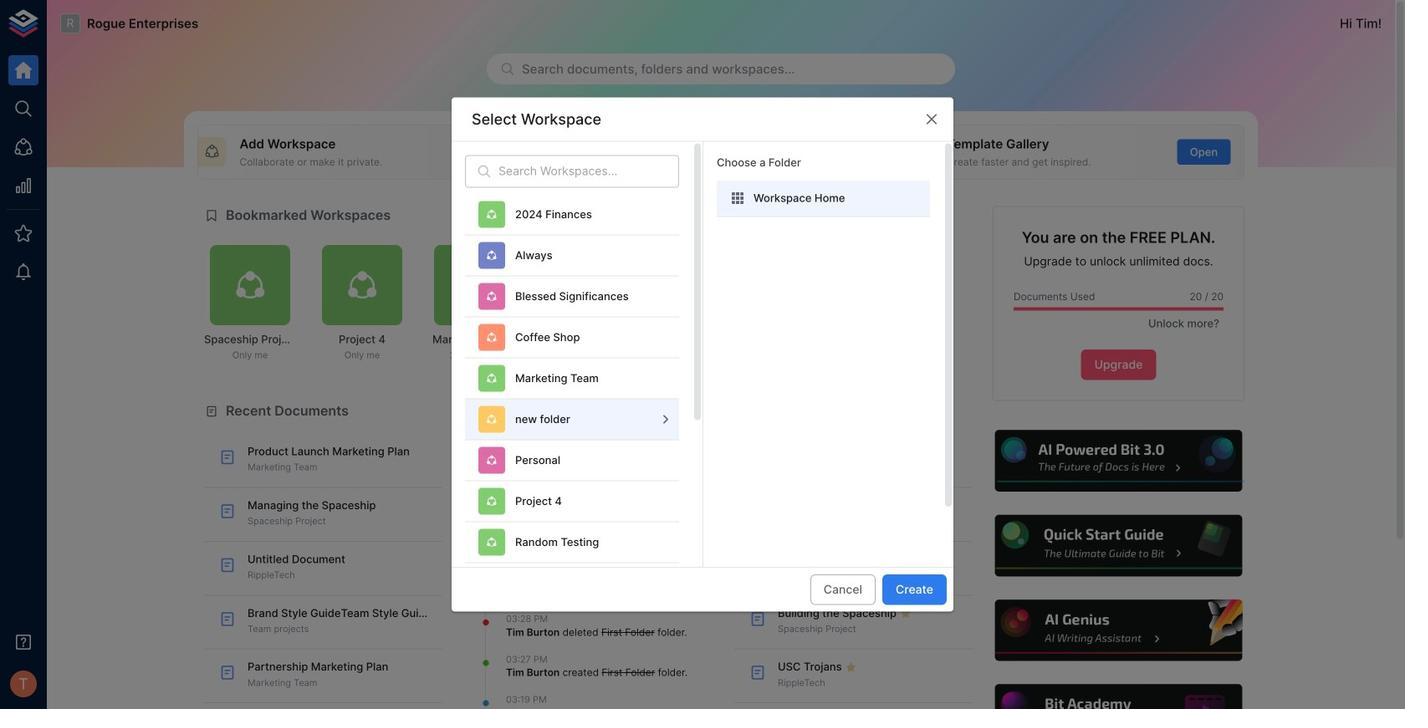 Task type: vqa. For each thing, say whether or not it's contained in the screenshot.
third help image from the top
yes



Task type: describe. For each thing, give the bounding box(es) containing it.
1 help image from the top
[[993, 428, 1245, 495]]



Task type: locate. For each thing, give the bounding box(es) containing it.
3 help image from the top
[[993, 598, 1245, 664]]

help image
[[993, 428, 1245, 495], [993, 513, 1245, 579], [993, 598, 1245, 664], [993, 682, 1245, 710]]

Search Workspaces... text field
[[499, 155, 679, 188]]

2 help image from the top
[[993, 513, 1245, 579]]

dialog
[[452, 97, 954, 710]]

4 help image from the top
[[993, 682, 1245, 710]]



